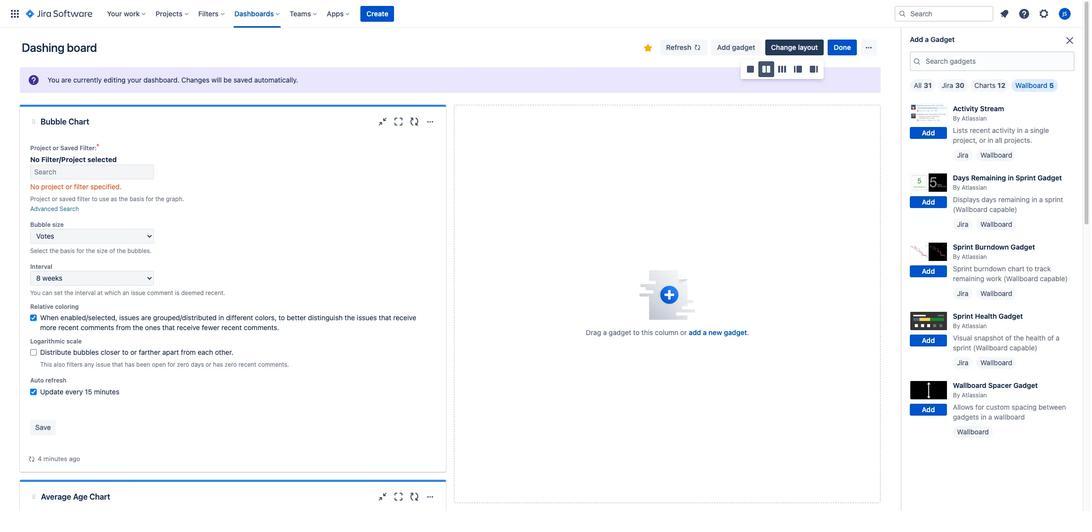 Task type: describe. For each thing, give the bounding box(es) containing it.
4
[[38, 455, 42, 463]]

dashboards button
[[231, 6, 284, 22]]

allows
[[953, 403, 973, 412]]

0 horizontal spatial basis
[[60, 248, 75, 255]]

you are currently editing your dashboard. changes will be saved automatically.
[[48, 76, 298, 84]]

charts
[[974, 81, 996, 90]]

or down "each"
[[206, 361, 211, 369]]

the left the 'graph.'
[[155, 196, 164, 203]]

days inside distribute bubbles closer to or farther apart from each other. this also filters any issue that has been open for zero days or has zero recent comments.
[[191, 361, 204, 369]]

update
[[40, 388, 64, 397]]

health
[[1026, 334, 1046, 343]]

spacing
[[1012, 403, 1037, 412]]

minimize bubble chart image
[[377, 116, 389, 128]]

project,
[[953, 136, 977, 145]]

atlassian inside days remaining in sprint gadget by atlassian displays days remaining in a sprint (wallboard capable)
[[962, 184, 987, 192]]

saved
[[60, 145, 78, 152]]

or right project
[[66, 183, 72, 191]]

sprint burndown gadget image
[[910, 243, 948, 262]]

1 vertical spatial filter
[[77, 196, 90, 203]]

gadget inside button
[[732, 43, 755, 51]]

work inside popup button
[[124, 9, 140, 18]]

comments. inside distribute bubbles closer to or farther apart from each other. this also filters any issue that has been open for zero days or has zero recent comments.
[[258, 361, 289, 369]]

ago
[[69, 455, 80, 463]]

gadget right "drag"
[[609, 329, 631, 337]]

the left ones
[[133, 324, 143, 332]]

drag a gadget to this column or add a new gadget .
[[586, 329, 749, 337]]

activity
[[953, 104, 978, 113]]

recent inside distribute bubbles closer to or farther apart from each other. this also filters any issue that has been open for zero days or has zero recent comments.
[[238, 361, 256, 369]]

to inside the no project or filter specified. project or saved filter to use as the basis for the graph. advanced search
[[92, 196, 97, 203]]

0 vertical spatial receive
[[393, 314, 416, 322]]

1 vertical spatial chart
[[89, 493, 110, 502]]

search
[[60, 205, 79, 213]]

every
[[65, 388, 83, 397]]

bubble size
[[30, 221, 64, 229]]

or left add on the bottom right of the page
[[680, 329, 687, 337]]

between
[[1039, 403, 1066, 412]]

0 vertical spatial filter
[[74, 183, 89, 191]]

filters
[[67, 361, 83, 369]]

to inside distribute bubbles closer to or farther apart from each other. this also filters any issue that has been open for zero days or has zero recent comments.
[[122, 348, 128, 357]]

change layout
[[771, 43, 818, 51]]

charts 12
[[974, 81, 1005, 90]]

apps
[[327, 9, 344, 18]]

select
[[30, 248, 48, 255]]

create
[[366, 9, 388, 18]]

activity
[[992, 126, 1015, 135]]

the right set
[[64, 290, 73, 297]]

comments. inside 'when enabled/selected, issues are grouped/distributed in different colors, to better distinguish the issues that receive more recent comments from the ones that receive fewer recent comments.'
[[244, 324, 279, 332]]

or left saved
[[53, 145, 59, 152]]

add button for visual snapshot of the health of a sprint (wallboard capable)
[[910, 335, 947, 347]]

teams button
[[287, 6, 321, 22]]

no filter/project selected
[[30, 155, 117, 164]]

gadget right new
[[724, 329, 747, 337]]

atlassian for burndown
[[962, 253, 987, 261]]

filters
[[198, 9, 219, 18]]

in inside wallboard spacer gadget by atlassian allows for custom spacing between gadgets in a wallboard
[[981, 413, 986, 422]]

board
[[67, 41, 97, 54]]

all
[[995, 136, 1002, 145]]

days inside days remaining in sprint gadget by atlassian displays days remaining in a sprint (wallboard capable)
[[982, 196, 996, 204]]

add for sprint burndown gadget
[[922, 268, 935, 276]]

0 vertical spatial chart
[[68, 117, 89, 126]]

capable) inside sprint burndown gadget by atlassian sprint burndown chart to track remaining work (wallboard capable)
[[1040, 275, 1068, 283]]

0 vertical spatial are
[[61, 76, 71, 84]]

your
[[107, 9, 122, 18]]

the right distinguish
[[345, 314, 355, 322]]

you for you are currently editing your dashboard. changes will be saved automatically.
[[48, 76, 59, 84]]

advanced
[[30, 205, 58, 213]]

1 vertical spatial minutes
[[43, 455, 67, 463]]

sprint health gadget by atlassian visual snapshot of the health of a sprint (wallboard capable)
[[953, 312, 1060, 352]]

wallboard up 'health'
[[980, 290, 1012, 298]]

jira for days remaining in sprint gadget
[[957, 220, 968, 229]]

the up interval
[[86, 248, 95, 255]]

(wallboard for days remaining in sprint gadget
[[953, 205, 987, 214]]

stream
[[980, 104, 1004, 113]]

for right select
[[76, 248, 84, 255]]

by for sprint health gadget
[[953, 323, 960, 330]]

age
[[73, 493, 88, 502]]

when enabled/selected, issues are grouped/distributed in different colors, to better distinguish the issues that receive more recent comments from the ones that receive fewer recent comments.
[[40, 314, 416, 332]]

dashboard.
[[143, 76, 179, 84]]

comments
[[81, 324, 114, 332]]

all
[[914, 81, 922, 90]]

for inside distribute bubbles closer to or farther apart from each other. this also filters any issue that has been open for zero days or has zero recent comments.
[[168, 361, 175, 369]]

any
[[84, 361, 94, 369]]

by inside activity stream by atlassian lists recent activity in a single project, or in all projects.
[[953, 115, 960, 122]]

to inside 'when enabled/selected, issues are grouped/distributed in different colors, to better distinguish the issues that receive more recent comments from the ones that receive fewer recent comments.'
[[278, 314, 285, 322]]

select the basis for the size of the bubbles.
[[30, 248, 152, 255]]

comment
[[147, 290, 173, 297]]

sprint inside days remaining in sprint gadget by atlassian displays days remaining in a sprint (wallboard capable)
[[1016, 174, 1036, 182]]

sprint health gadget image
[[910, 312, 948, 331]]

add a new gadget button
[[689, 328, 747, 338]]

are inside 'when enabled/selected, issues are grouped/distributed in different colors, to better distinguish the issues that receive more recent comments from the ones that receive fewer recent comments.'
[[141, 314, 151, 322]]

by inside days remaining in sprint gadget by atlassian displays days remaining in a sprint (wallboard capable)
[[953, 184, 960, 192]]

1 vertical spatial receive
[[177, 324, 200, 332]]

bubbles
[[73, 348, 99, 357]]

wallboard up burndown
[[980, 220, 1012, 229]]

0 vertical spatial search field
[[894, 6, 993, 22]]

to left this
[[633, 329, 640, 337]]

atlassian for spacer
[[962, 392, 987, 399]]

star dashing board image
[[642, 42, 654, 54]]

visual
[[953, 334, 972, 343]]

Distribute bubbles closer to or farther apart from each other. checkbox
[[30, 348, 37, 358]]

can
[[42, 290, 52, 297]]

issue inside distribute bubbles closer to or farther apart from each other. this also filters any issue that has been open for zero days or has zero recent comments.
[[96, 361, 110, 369]]

done
[[834, 43, 851, 51]]

a inside activity stream by atlassian lists recent activity in a single project, or in all projects.
[[1025, 126, 1028, 135]]

add for activity stream
[[922, 129, 935, 137]]

primary element
[[6, 0, 894, 27]]

health
[[975, 312, 997, 321]]

2 zero from the left
[[225, 361, 237, 369]]

dashing board
[[22, 41, 97, 54]]

When enabled/selected, issues are grouped/distributed in different colors, to better distinguish the issues that receive more recent comments from the ones that receive fewer recent comments. checkbox
[[30, 313, 37, 323]]

to inside sprint burndown gadget by atlassian sprint burndown chart to track remaining work (wallboard capable)
[[1026, 265, 1033, 273]]

the right as
[[119, 196, 128, 203]]

remaining inside sprint burndown gadget by atlassian sprint burndown chart to track remaining work (wallboard capable)
[[953, 275, 984, 283]]

add for wallboard spacer gadget
[[922, 406, 935, 415]]

remaining inside days remaining in sprint gadget by atlassian displays days remaining in a sprint (wallboard capable)
[[998, 196, 1030, 204]]

jira for activity stream
[[957, 151, 968, 159]]

automatically.
[[254, 76, 298, 84]]

help image
[[1018, 8, 1030, 20]]

specified.
[[90, 183, 122, 191]]

one column image
[[745, 63, 756, 75]]

the left bubbles.
[[117, 248, 126, 255]]

wallboard up spacer
[[980, 359, 1012, 367]]

activity stream image
[[910, 104, 948, 123]]

drag
[[586, 329, 601, 337]]

or up the advanced search link
[[52, 196, 57, 203]]

selected
[[87, 155, 117, 164]]

recent.
[[205, 290, 225, 297]]

interval
[[30, 263, 52, 271]]

recent down "different"
[[221, 324, 242, 332]]

wallboard spacer gadget image
[[910, 381, 948, 401]]

burndown
[[975, 243, 1009, 251]]

apps button
[[324, 6, 354, 22]]

spacer
[[988, 382, 1012, 390]]

gadgets
[[953, 413, 979, 422]]

grouped/distributed
[[153, 314, 217, 322]]

filters button
[[195, 6, 228, 22]]

5
[[1049, 81, 1054, 90]]

left sidebar image
[[792, 63, 804, 75]]

1 issues from the left
[[119, 314, 139, 322]]

be
[[224, 76, 232, 84]]

two columns image
[[760, 63, 772, 75]]

or up been on the left
[[130, 348, 137, 357]]

in inside 'when enabled/selected, issues are grouped/distributed in different colors, to better distinguish the issues that receive more recent comments from the ones that receive fewer recent comments.'
[[218, 314, 224, 322]]

for inside wallboard spacer gadget by atlassian allows for custom spacing between gadgets in a wallboard
[[975, 403, 984, 412]]

all 31
[[914, 81, 932, 90]]

1 horizontal spatial of
[[1005, 334, 1012, 343]]

search field inside bubble chart region
[[30, 165, 154, 180]]

three columns image
[[776, 63, 788, 75]]

auto refresh
[[30, 377, 66, 385]]

currently
[[73, 76, 102, 84]]

add gadget img image
[[640, 271, 695, 320]]

relative
[[30, 303, 53, 311]]

colors,
[[255, 314, 277, 322]]

displays
[[953, 196, 980, 204]]

when
[[40, 314, 59, 322]]

you for you can set the interval at which an issue comment is deemed recent.
[[30, 290, 41, 297]]

graph.
[[166, 196, 184, 203]]

capable) for in
[[989, 205, 1017, 214]]

more dashboard actions image
[[863, 42, 875, 53]]

for inside the no project or filter specified. project or saved filter to use as the basis for the graph. advanced search
[[146, 196, 154, 203]]

from inside 'when enabled/selected, issues are grouped/distributed in different colors, to better distinguish the issues that receive more recent comments from the ones that receive fewer recent comments.'
[[116, 324, 131, 332]]

add button for lists recent activity in a single project, or in all projects.
[[910, 127, 947, 139]]

activity stream by atlassian lists recent activity in a single project, or in all projects.
[[953, 104, 1049, 145]]

add for days remaining in sprint gadget
[[922, 198, 935, 207]]

bubbles.
[[127, 248, 152, 255]]

basis inside the no project or filter specified. project or saved filter to use as the basis for the graph. advanced search
[[130, 196, 144, 203]]

banner containing your work
[[0, 0, 1083, 28]]

search image
[[898, 10, 906, 18]]

changes
[[181, 76, 210, 84]]

will
[[211, 76, 222, 84]]

sprint left burndown
[[953, 243, 973, 251]]

advanced search link
[[30, 205, 79, 213]]

the inside sprint health gadget by atlassian visual snapshot of the health of a sprint (wallboard capable)
[[1014, 334, 1024, 343]]

maximize bubble chart image
[[393, 116, 405, 128]]

gadget for burndown
[[1011, 243, 1035, 251]]

also
[[54, 361, 65, 369]]

notifications image
[[998, 8, 1010, 20]]



Task type: locate. For each thing, give the bounding box(es) containing it.
1 horizontal spatial zero
[[225, 361, 237, 369]]

refresh average age chart image
[[409, 492, 421, 503]]

custom
[[986, 403, 1010, 412]]

2 vertical spatial that
[[112, 361, 123, 369]]

saved inside the no project or filter specified. project or saved filter to use as the basis for the graph. advanced search
[[59, 196, 76, 203]]

settings image
[[1038, 8, 1050, 20]]

coloring
[[55, 303, 79, 311]]

average age chart
[[41, 493, 110, 502]]

gadget for a
[[931, 35, 955, 44]]

3 add button from the top
[[910, 266, 947, 278]]

search field up add a gadget
[[894, 6, 993, 22]]

1 add button from the top
[[910, 127, 947, 139]]

capable) inside sprint health gadget by atlassian visual snapshot of the health of a sprint (wallboard capable)
[[1010, 344, 1037, 352]]

1 no from the top
[[30, 155, 40, 164]]

Search gadgets field
[[923, 52, 1074, 70]]

the right select
[[49, 248, 59, 255]]

open
[[152, 361, 166, 369]]

atlassian down 'health'
[[962, 323, 987, 330]]

add button for sprint burndown chart to track remaining work (wallboard capable)
[[910, 266, 947, 278]]

add button down wallboard spacer gadget image
[[910, 405, 947, 417]]

1 horizontal spatial has
[[213, 361, 223, 369]]

zero down other.
[[225, 361, 237, 369]]

recent up project,
[[970, 126, 990, 135]]

jira for sprint burndown gadget
[[957, 290, 968, 298]]

days
[[982, 196, 996, 204], [191, 361, 204, 369]]

atlassian inside activity stream by atlassian lists recent activity in a single project, or in all projects.
[[962, 115, 987, 122]]

2 has from the left
[[213, 361, 223, 369]]

1 vertical spatial remaining
[[953, 275, 984, 283]]

your profile and settings image
[[1059, 8, 1071, 20]]

filter
[[74, 183, 89, 191], [77, 196, 90, 203]]

filter up search
[[77, 196, 90, 203]]

bubble chart region
[[28, 137, 438, 465]]

30
[[955, 81, 964, 90]]

0 horizontal spatial receive
[[177, 324, 200, 332]]

filter/project
[[41, 155, 86, 164]]

days
[[953, 174, 969, 182]]

issues down "you can set the interval at which an issue comment is deemed recent."
[[119, 314, 139, 322]]

done link
[[828, 40, 857, 55]]

by inside wallboard spacer gadget by atlassian allows for custom spacing between gadgets in a wallboard
[[953, 392, 960, 399]]

1 vertical spatial search field
[[30, 165, 154, 180]]

you left can
[[30, 290, 41, 297]]

0 vertical spatial size
[[52, 221, 64, 229]]

(wallboard down chart
[[1003, 275, 1038, 283]]

atlassian down activity
[[962, 115, 987, 122]]

close icon image
[[1064, 35, 1076, 47]]

2 atlassian from the top
[[962, 184, 987, 192]]

remaining down the burndown
[[953, 275, 984, 283]]

0 horizontal spatial from
[[116, 324, 131, 332]]

add button down sprint burndown gadget image
[[910, 266, 947, 278]]

that inside distribute bubbles closer to or farther apart from each other. this also filters any issue that has been open for zero days or has zero recent comments.
[[112, 361, 123, 369]]

wallboard down gadgets
[[957, 428, 989, 437]]

you inside bubble chart region
[[30, 290, 41, 297]]

bubble chart
[[41, 117, 89, 126]]

better
[[287, 314, 306, 322]]

by up visual
[[953, 323, 960, 330]]

to left track
[[1026, 265, 1033, 273]]

5 add button from the top
[[910, 405, 947, 417]]

each
[[198, 348, 213, 357]]

recent inside activity stream by atlassian lists recent activity in a single project, or in all projects.
[[970, 126, 990, 135]]

1 horizontal spatial receive
[[393, 314, 416, 322]]

1 project from the top
[[30, 145, 51, 152]]

by up lists
[[953, 115, 960, 122]]

are up ones
[[141, 314, 151, 322]]

0 horizontal spatial search field
[[30, 165, 154, 180]]

no
[[30, 155, 40, 164], [30, 183, 39, 191]]

no for no filter/project selected
[[30, 155, 40, 164]]

1 horizontal spatial issue
[[131, 290, 145, 297]]

2 add button from the top
[[910, 197, 947, 209]]

to left 'better'
[[278, 314, 285, 322]]

1 horizontal spatial remaining
[[998, 196, 1030, 204]]

chart
[[1008, 265, 1024, 273]]

for down apart on the bottom left of the page
[[168, 361, 175, 369]]

capable) down health
[[1010, 344, 1037, 352]]

column
[[655, 329, 678, 337]]

gadget right 'health'
[[999, 312, 1023, 321]]

other.
[[215, 348, 233, 357]]

from right comments on the bottom of page
[[116, 324, 131, 332]]

from inside distribute bubbles closer to or farther apart from each other. this also filters any issue that has been open for zero days or has zero recent comments.
[[181, 348, 196, 357]]

days down remaining
[[982, 196, 996, 204]]

0 vertical spatial work
[[124, 9, 140, 18]]

recent down 'when enabled/selected, issues are grouped/distributed in different colors, to better distinguish the issues that receive more recent comments from the ones that receive fewer recent comments.'
[[238, 361, 256, 369]]

none submit inside bubble chart region
[[30, 420, 56, 436]]

no inside the no project or filter specified. project or saved filter to use as the basis for the graph. advanced search
[[30, 183, 39, 191]]

0 horizontal spatial zero
[[177, 361, 189, 369]]

ones
[[145, 324, 160, 332]]

project
[[41, 183, 64, 191]]

comments.
[[244, 324, 279, 332], [258, 361, 289, 369]]

bubble up 'project or saved filter:'
[[41, 117, 67, 126]]

Search field
[[894, 6, 993, 22], [30, 165, 154, 180]]

has
[[125, 361, 135, 369], [213, 361, 223, 369]]

days remaining in sprint gadget image
[[910, 173, 948, 193]]

0 vertical spatial days
[[982, 196, 996, 204]]

has left been on the left
[[125, 361, 135, 369]]

4 by from the top
[[953, 323, 960, 330]]

to
[[92, 196, 97, 203], [1026, 265, 1033, 273], [278, 314, 285, 322], [633, 329, 640, 337], [122, 348, 128, 357]]

jira for sprint health gadget
[[957, 359, 968, 367]]

0 horizontal spatial has
[[125, 361, 135, 369]]

or
[[979, 136, 986, 145], [53, 145, 59, 152], [66, 183, 72, 191], [52, 196, 57, 203], [680, 329, 687, 337], [130, 348, 137, 357], [206, 361, 211, 369]]

projects.
[[1004, 136, 1032, 145]]

1 vertical spatial saved
[[59, 196, 76, 203]]

of left bubbles.
[[109, 248, 115, 255]]

3 atlassian from the top
[[962, 253, 987, 261]]

add down sprint burndown gadget image
[[922, 268, 935, 276]]

minimize average age chart image
[[377, 492, 389, 503]]

search field down selected
[[30, 165, 154, 180]]

1 vertical spatial from
[[181, 348, 196, 357]]

deemed
[[181, 290, 204, 297]]

add for sprint health gadget
[[922, 337, 935, 345]]

atlassian for health
[[962, 323, 987, 330]]

remaining down remaining
[[998, 196, 1030, 204]]

1 horizontal spatial work
[[986, 275, 1002, 283]]

1 vertical spatial size
[[97, 248, 108, 255]]

has down other.
[[213, 361, 223, 369]]

zero
[[177, 361, 189, 369], [225, 361, 237, 369]]

0 horizontal spatial issues
[[119, 314, 139, 322]]

0 vertical spatial project
[[30, 145, 51, 152]]

1 horizontal spatial minutes
[[94, 388, 119, 397]]

projects
[[156, 9, 182, 18]]

15
[[85, 388, 92, 397]]

or left all
[[979, 136, 986, 145]]

add down wallboard spacer gadget image
[[922, 406, 935, 415]]

1 horizontal spatial search field
[[894, 6, 993, 22]]

(wallboard inside sprint burndown gadget by atlassian sprint burndown chart to track remaining work (wallboard capable)
[[1003, 275, 1038, 283]]

1 vertical spatial you
[[30, 290, 41, 297]]

gadget inside days remaining in sprint gadget by atlassian displays days remaining in a sprint (wallboard capable)
[[1038, 174, 1062, 182]]

this
[[641, 329, 653, 337]]

0 vertical spatial from
[[116, 324, 131, 332]]

gadget up chart
[[1011, 243, 1035, 251]]

5 by from the top
[[953, 392, 960, 399]]

1 vertical spatial days
[[191, 361, 204, 369]]

1 vertical spatial issue
[[96, 361, 110, 369]]

refresh bubble chart image
[[409, 116, 421, 128]]

a
[[925, 35, 929, 44], [1025, 126, 1028, 135], [1039, 196, 1043, 204], [603, 329, 607, 337], [703, 329, 707, 337], [1056, 334, 1060, 343], [988, 413, 992, 422]]

add inside add gadget button
[[717, 43, 730, 51]]

Auto refresh checkbox
[[30, 388, 37, 397]]

jira down displays
[[957, 220, 968, 229]]

to right closer
[[122, 348, 128, 357]]

snapshot
[[974, 334, 1003, 343]]

chart right age
[[89, 493, 110, 502]]

sprint up visual
[[953, 312, 973, 321]]

2 by from the top
[[953, 184, 960, 192]]

a inside days remaining in sprint gadget by atlassian displays days remaining in a sprint (wallboard capable)
[[1039, 196, 1043, 204]]

0 horizontal spatial issue
[[96, 361, 110, 369]]

jira software image
[[26, 8, 92, 20], [26, 8, 92, 20]]

0 horizontal spatial are
[[61, 76, 71, 84]]

1 vertical spatial work
[[986, 275, 1002, 283]]

gadget inside sprint burndown gadget by atlassian sprint burndown chart to track remaining work (wallboard capable)
[[1011, 243, 1035, 251]]

.
[[747, 329, 749, 337]]

enabled/selected,
[[60, 314, 117, 322]]

no left project
[[30, 183, 39, 191]]

of inside bubble chart region
[[109, 248, 115, 255]]

maximize average age chart image
[[393, 492, 405, 503]]

bubble down "advanced"
[[30, 221, 51, 229]]

0 vertical spatial that
[[379, 314, 391, 322]]

gadget up spacing
[[1013, 382, 1038, 390]]

by for sprint burndown gadget
[[953, 253, 960, 261]]

0 horizontal spatial that
[[112, 361, 123, 369]]

by
[[953, 115, 960, 122], [953, 184, 960, 192], [953, 253, 960, 261], [953, 323, 960, 330], [953, 392, 960, 399]]

capable) inside days remaining in sprint gadget by atlassian displays days remaining in a sprint (wallboard capable)
[[989, 205, 1017, 214]]

editing
[[104, 76, 126, 84]]

1 zero from the left
[[177, 361, 189, 369]]

1 atlassian from the top
[[962, 115, 987, 122]]

atlassian inside wallboard spacer gadget by atlassian allows for custom spacing between gadgets in a wallboard
[[962, 392, 987, 399]]

1 horizontal spatial basis
[[130, 196, 144, 203]]

more actions for average age chart gadget image
[[424, 492, 436, 503]]

1 vertical spatial no
[[30, 183, 39, 191]]

0 vertical spatial capable)
[[989, 205, 1017, 214]]

0 vertical spatial comments.
[[244, 324, 279, 332]]

gadget down single at the top of page
[[1038, 174, 1062, 182]]

a inside wallboard spacer gadget by atlassian allows for custom spacing between gadgets in a wallboard
[[988, 413, 992, 422]]

issues right distinguish
[[357, 314, 377, 322]]

work inside sprint burndown gadget by atlassian sprint burndown chart to track remaining work (wallboard capable)
[[986, 275, 1002, 283]]

0 vertical spatial you
[[48, 76, 59, 84]]

wallboard left 5 at the top
[[1015, 81, 1047, 90]]

no project or filter specified. project or saved filter to use as the basis for the graph. advanced search
[[30, 183, 184, 213]]

1 vertical spatial are
[[141, 314, 151, 322]]

1 has from the left
[[125, 361, 135, 369]]

1 vertical spatial bubble
[[30, 221, 51, 229]]

bubble for bubble size
[[30, 221, 51, 229]]

0 horizontal spatial work
[[124, 9, 140, 18]]

add a gadget
[[910, 35, 955, 44]]

an arrow curved in a circular way on the button that refreshes the dashboard image
[[28, 456, 36, 464]]

0 horizontal spatial minutes
[[43, 455, 67, 463]]

apart
[[162, 348, 179, 357]]

4 add button from the top
[[910, 335, 947, 347]]

update every 15 minutes
[[40, 388, 119, 397]]

at
[[97, 290, 103, 297]]

refresh
[[45, 377, 66, 385]]

2 no from the top
[[30, 183, 39, 191]]

0 horizontal spatial of
[[109, 248, 115, 255]]

no for no project or filter specified. project or saved filter to use as the basis for the graph. advanced search
[[30, 183, 39, 191]]

jira left 30 on the right top of page
[[942, 81, 953, 90]]

2 issues from the left
[[357, 314, 377, 322]]

add right refresh icon
[[717, 43, 730, 51]]

minutes right 4
[[43, 455, 67, 463]]

project or saved filter:
[[30, 145, 97, 152]]

refresh image
[[693, 44, 701, 51]]

banner
[[0, 0, 1083, 28]]

to left "use"
[[92, 196, 97, 203]]

wallboard down all
[[980, 151, 1012, 159]]

atlassian inside sprint burndown gadget by atlassian sprint burndown chart to track remaining work (wallboard capable)
[[962, 253, 987, 261]]

your work
[[107, 9, 140, 18]]

1 horizontal spatial from
[[181, 348, 196, 357]]

add button for allows for custom spacing between gadgets in a wallboard
[[910, 405, 947, 417]]

saved up search
[[59, 196, 76, 203]]

(wallboard for sprint health gadget
[[973, 344, 1008, 352]]

jira down visual
[[957, 359, 968, 367]]

None submit
[[30, 420, 56, 436]]

a inside sprint health gadget by atlassian visual snapshot of the health of a sprint (wallboard capable)
[[1056, 334, 1060, 343]]

sprint
[[1016, 174, 1036, 182], [953, 243, 973, 251], [953, 265, 972, 273], [953, 312, 973, 321]]

1 vertical spatial capable)
[[1040, 275, 1068, 283]]

1 horizontal spatial that
[[162, 324, 175, 332]]

more actions for bubble chart gadget image
[[424, 116, 436, 128]]

0 horizontal spatial remaining
[[953, 275, 984, 283]]

the left health
[[1014, 334, 1024, 343]]

0 horizontal spatial you
[[30, 290, 41, 297]]

wallboard 5
[[1015, 81, 1054, 90]]

1 vertical spatial sprint
[[953, 344, 971, 352]]

1 horizontal spatial are
[[141, 314, 151, 322]]

gadget
[[931, 35, 955, 44], [1038, 174, 1062, 182], [1011, 243, 1035, 251], [999, 312, 1023, 321], [1013, 382, 1038, 390]]

for right 'allows'
[[975, 403, 984, 412]]

0 vertical spatial (wallboard
[[953, 205, 987, 214]]

atlassian up 'allows'
[[962, 392, 987, 399]]

recent
[[970, 126, 990, 135], [58, 324, 79, 332], [221, 324, 242, 332], [238, 361, 256, 369]]

0 vertical spatial saved
[[234, 76, 252, 84]]

(wallboard down displays
[[953, 205, 987, 214]]

1 vertical spatial project
[[30, 196, 50, 203]]

minutes right 15 on the bottom
[[94, 388, 119, 397]]

no left filter/project
[[30, 155, 40, 164]]

sprint for visual snapshot of the health of a sprint (wallboard capable)
[[953, 344, 971, 352]]

1 horizontal spatial days
[[982, 196, 996, 204]]

0 vertical spatial sprint
[[1045, 196, 1063, 204]]

is
[[175, 290, 179, 297]]

by up 'allows'
[[953, 392, 960, 399]]

1 horizontal spatial you
[[48, 76, 59, 84]]

0 horizontal spatial days
[[191, 361, 204, 369]]

capable) down remaining
[[989, 205, 1017, 214]]

jira 30
[[942, 81, 964, 90]]

project inside the no project or filter specified. project or saved filter to use as the basis for the graph. advanced search
[[30, 196, 50, 203]]

jira down project,
[[957, 151, 968, 159]]

wallboard
[[1015, 81, 1047, 90], [980, 151, 1012, 159], [980, 220, 1012, 229], [980, 290, 1012, 298], [980, 359, 1012, 367], [953, 382, 986, 390], [957, 428, 989, 437]]

wallboard inside wallboard spacer gadget by atlassian allows for custom spacing between gadgets in a wallboard
[[953, 382, 986, 390]]

size down the advanced search link
[[52, 221, 64, 229]]

projects button
[[153, 6, 192, 22]]

wallboard up 'allows'
[[953, 382, 986, 390]]

0 horizontal spatial size
[[52, 221, 64, 229]]

gadget for health
[[999, 312, 1023, 321]]

2 vertical spatial (wallboard
[[973, 344, 1008, 352]]

basis right select
[[60, 248, 75, 255]]

atlassian inside sprint health gadget by atlassian visual snapshot of the health of a sprint (wallboard capable)
[[962, 323, 987, 330]]

interval
[[75, 290, 96, 297]]

work right "your"
[[124, 9, 140, 18]]

2 horizontal spatial that
[[379, 314, 391, 322]]

from left "each"
[[181, 348, 196, 357]]

your
[[127, 76, 142, 84]]

1 vertical spatial basis
[[60, 248, 75, 255]]

0 vertical spatial remaining
[[998, 196, 1030, 204]]

31
[[924, 81, 932, 90]]

sprint left the burndown
[[953, 265, 972, 273]]

size left bubbles.
[[97, 248, 108, 255]]

0 vertical spatial issue
[[131, 290, 145, 297]]

for left the 'graph.'
[[146, 196, 154, 203]]

work
[[124, 9, 140, 18], [986, 275, 1002, 283]]

refresh button
[[660, 40, 707, 55]]

by for wallboard spacer gadget
[[953, 392, 960, 399]]

1 horizontal spatial sprint
[[1045, 196, 1063, 204]]

(wallboard inside days remaining in sprint gadget by atlassian displays days remaining in a sprint (wallboard capable)
[[953, 205, 987, 214]]

sprint inside days remaining in sprint gadget by atlassian displays days remaining in a sprint (wallboard capable)
[[1045, 196, 1063, 204]]

add up all
[[910, 35, 923, 44]]

1 vertical spatial comments.
[[258, 361, 289, 369]]

been
[[136, 361, 150, 369]]

0 horizontal spatial saved
[[59, 196, 76, 203]]

4 atlassian from the top
[[962, 323, 987, 330]]

1 horizontal spatial saved
[[234, 76, 252, 84]]

teams
[[290, 9, 311, 18]]

1 vertical spatial that
[[162, 324, 175, 332]]

or inside activity stream by atlassian lists recent activity in a single project, or in all projects.
[[979, 136, 986, 145]]

recent up scale
[[58, 324, 79, 332]]

by right sprint burndown gadget image
[[953, 253, 960, 261]]

lists
[[953, 126, 968, 135]]

by down days
[[953, 184, 960, 192]]

wallboard
[[994, 413, 1025, 422]]

change layout button
[[765, 40, 824, 55]]

appswitcher icon image
[[9, 8, 21, 20]]

fewer
[[202, 324, 220, 332]]

sprint for displays days remaining in a sprint (wallboard capable)
[[1045, 196, 1063, 204]]

1 by from the top
[[953, 115, 960, 122]]

0 vertical spatial bubble
[[41, 117, 67, 126]]

gadget inside sprint health gadget by atlassian visual snapshot of the health of a sprint (wallboard capable)
[[999, 312, 1023, 321]]

single
[[1030, 126, 1049, 135]]

add down days remaining in sprint gadget image
[[922, 198, 935, 207]]

bubble for bubble chart
[[41, 117, 67, 126]]

average
[[41, 493, 71, 502]]

sprint burndown gadget by atlassian sprint burndown chart to track remaining work (wallboard capable)
[[953, 243, 1068, 283]]

closer
[[101, 348, 120, 357]]

days down "each"
[[191, 361, 204, 369]]

days remaining in sprint gadget by atlassian displays days remaining in a sprint (wallboard capable)
[[953, 174, 1063, 214]]

basis right as
[[130, 196, 144, 203]]

3 by from the top
[[953, 253, 960, 261]]

distinguish
[[308, 314, 343, 322]]

0 vertical spatial minutes
[[94, 388, 119, 397]]

sprint inside sprint health gadget by atlassian visual snapshot of the health of a sprint (wallboard capable)
[[953, 344, 971, 352]]

5 atlassian from the top
[[962, 392, 987, 399]]

1 vertical spatial (wallboard
[[1003, 275, 1038, 283]]

0 horizontal spatial sprint
[[953, 344, 971, 352]]

2 vertical spatial capable)
[[1010, 344, 1037, 352]]

by inside sprint health gadget by atlassian visual snapshot of the health of a sprint (wallboard capable)
[[953, 323, 960, 330]]

chart up filter:
[[68, 117, 89, 126]]

right sidebar image
[[808, 63, 820, 75]]

size
[[52, 221, 64, 229], [97, 248, 108, 255]]

(wallboard down 'snapshot'
[[973, 344, 1008, 352]]

an
[[122, 290, 129, 297]]

set
[[54, 290, 63, 297]]

0 vertical spatial basis
[[130, 196, 144, 203]]

use
[[99, 196, 109, 203]]

distribute
[[40, 348, 71, 357]]

filter:
[[80, 145, 97, 152]]

project up filter/project
[[30, 145, 51, 152]]

0 vertical spatial no
[[30, 155, 40, 164]]

gadget up jira 30
[[931, 35, 955, 44]]

different
[[226, 314, 253, 322]]

of right health
[[1047, 334, 1054, 343]]

2 project from the top
[[30, 196, 50, 203]]

are left currently
[[61, 76, 71, 84]]

sprint inside sprint health gadget by atlassian visual snapshot of the health of a sprint (wallboard capable)
[[953, 312, 973, 321]]

are
[[61, 76, 71, 84], [141, 314, 151, 322]]

(wallboard inside sprint health gadget by atlassian visual snapshot of the health of a sprint (wallboard capable)
[[973, 344, 1008, 352]]

add button for displays days remaining in a sprint (wallboard capable)
[[910, 197, 947, 209]]

capable) for gadget
[[1010, 344, 1037, 352]]

1 horizontal spatial size
[[97, 248, 108, 255]]

by inside sprint burndown gadget by atlassian sprint burndown chart to track remaining work (wallboard capable)
[[953, 253, 960, 261]]

project
[[30, 145, 51, 152], [30, 196, 50, 203]]

add button down days remaining in sprint gadget image
[[910, 197, 947, 209]]

1 horizontal spatial issues
[[357, 314, 377, 322]]

gadget for spacer
[[1013, 382, 1038, 390]]

gadget inside wallboard spacer gadget by atlassian allows for custom spacing between gadgets in a wallboard
[[1013, 382, 1038, 390]]

saved right be
[[234, 76, 252, 84]]

bubble inside region
[[30, 221, 51, 229]]

2 horizontal spatial of
[[1047, 334, 1054, 343]]

scale
[[66, 338, 82, 346]]



Task type: vqa. For each thing, say whether or not it's contained in the screenshot.
automatically.
yes



